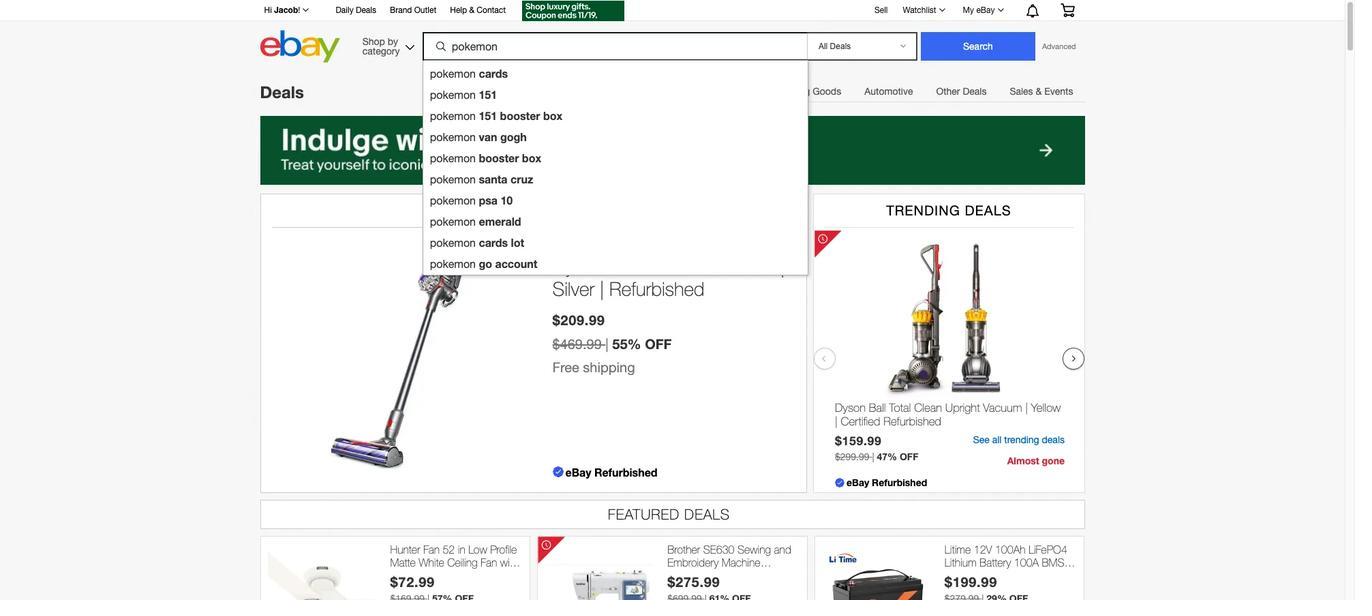 Task type: describe. For each thing, give the bounding box(es) containing it.
blades
[[399, 569, 431, 582]]

sales
[[1010, 86, 1033, 97]]

pokemon for emerald
[[430, 215, 476, 228]]

sporting
[[774, 86, 810, 97]]

$299.99
[[835, 451, 869, 462]]

shop by category button
[[356, 30, 418, 60]]

pokemon for cards
[[430, 68, 476, 80]]

pokemon for cards lot
[[430, 237, 476, 249]]

pokemon booster box
[[430, 151, 541, 164]]

free shipping
[[553, 359, 635, 375]]

!
[[298, 5, 300, 15]]

pokemon for 151 booster box
[[430, 110, 476, 122]]

& for events
[[1036, 86, 1042, 97]]

pokemon santa cruz
[[430, 173, 533, 185]]

and inside brother se630 sewing and embroidery machine refurbished
[[774, 543, 791, 556]]

pokemon for santa cruz
[[430, 173, 476, 185]]

free
[[553, 359, 579, 375]]

brother se630 sewing and embroidery machine refurbished link
[[668, 543, 800, 582]]

help & contact link
[[450, 3, 506, 18]]

$209.99
[[553, 312, 605, 328]]

other deals link
[[925, 78, 999, 105]]

contact
[[477, 5, 506, 15]]

55%
[[613, 335, 641, 352]]

refurbished inside dyson ball total clean upright vacuum | yellow | certified refurbished
[[884, 415, 941, 428]]

pokemon 151 booster box
[[430, 109, 563, 122]]

dyson for dyson v8 cordless vacuum | silver | refurbished
[[553, 255, 603, 277]]

trolling
[[1012, 569, 1042, 582]]

brother se630 sewing and embroidery machine refurbished
[[668, 543, 791, 582]]

ball
[[869, 401, 886, 414]]

brand outlet
[[390, 5, 437, 15]]

off for total
[[900, 451, 918, 462]]

sporting goods link
[[762, 78, 853, 105]]

go
[[479, 257, 492, 270]]

deals for featured deals
[[685, 506, 730, 522]]

all
[[992, 434, 1002, 445]]

hunter fan 52 in low profile matte white ceiling fan with 3 blades and no light
[[390, 543, 518, 582]]

pokemon psa 10
[[430, 194, 513, 207]]

rv
[[959, 569, 972, 582]]

1 horizontal spatial menu
[[667, 85, 762, 102]]

pokemon for van gogh
[[430, 131, 476, 143]]

list box inside banner
[[423, 60, 809, 275]]

daily deals link
[[336, 3, 376, 18]]

automotive
[[865, 86, 913, 97]]

ebay for dyson v8 cordless vacuum | silver | refurbished
[[566, 466, 591, 479]]

hi
[[264, 5, 272, 15]]

deals for trending deals
[[965, 202, 1012, 218]]

trending
[[1004, 434, 1039, 445]]

total
[[889, 401, 911, 414]]

refurbished down 47% in the bottom right of the page
[[872, 476, 927, 488]]

tab list containing sporting goods
[[506, 77, 1085, 105]]

machine
[[722, 556, 761, 569]]

cards for cards lot
[[479, 236, 508, 249]]

motor
[[1046, 569, 1072, 582]]

grid
[[992, 569, 1009, 582]]

gone
[[1042, 455, 1065, 466]]

100ah
[[995, 543, 1026, 556]]

indulge with 10% off luxury finds treat yourself iconic pieces from trusted sellers. coupon ends 11/19. image
[[260, 116, 1085, 185]]

with
[[500, 556, 518, 569]]

sporting goods
[[774, 86, 842, 97]]

$199.99
[[945, 574, 998, 590]]

sales & events
[[1010, 86, 1074, 97]]

van
[[479, 130, 497, 143]]

deals link
[[260, 83, 304, 102]]

dyson v8 cordless vacuum | silver | refurbished
[[553, 255, 785, 300]]

profile
[[490, 543, 517, 556]]

light
[[470, 569, 492, 582]]

pokemon for psa 10
[[430, 194, 476, 207]]

daily
[[336, 5, 354, 15]]

pokemon van gogh
[[430, 130, 527, 143]]

gogh
[[500, 130, 527, 143]]

ebay refurbished for dyson ball total clean upright vacuum | yellow | certified refurbished
[[847, 476, 927, 488]]

santa
[[479, 173, 508, 185]]

almost gone
[[1007, 455, 1065, 466]]

pokemon go account
[[430, 257, 538, 270]]

see all trending deals
[[973, 434, 1065, 445]]

hi jacob !
[[264, 5, 300, 15]]

featured deals
[[608, 506, 730, 522]]

no
[[454, 569, 467, 582]]

1 horizontal spatial box
[[543, 109, 563, 122]]

see
[[973, 434, 990, 445]]

pokemon for 151
[[430, 89, 476, 101]]

in
[[458, 543, 466, 556]]

hunter
[[390, 543, 420, 556]]

trending
[[887, 202, 961, 218]]

vacuum inside dyson ball total clean upright vacuum | yellow | certified refurbished
[[983, 401, 1022, 414]]

daily deals
[[336, 5, 376, 15]]

| inside $469.99 | 55% off
[[606, 336, 609, 352]]

sewing
[[738, 543, 771, 556]]

cruz
[[511, 173, 533, 185]]

$159.99
[[835, 434, 882, 448]]

and inside 'hunter fan 52 in low profile matte white ceiling fan with 3 blades and no light'
[[434, 569, 451, 582]]



Task type: locate. For each thing, give the bounding box(es) containing it.
dyson ball total clean upright vacuum | yellow | certified refurbished
[[835, 401, 1061, 428]]

refurbished up featured
[[594, 466, 658, 479]]

dyson v8 cordless vacuum | silver | refurbished link
[[553, 255, 793, 301]]

ebay refurbished up featured
[[566, 466, 658, 479]]

pokemon up the pokemon emerald
[[430, 194, 476, 207]]

1 horizontal spatial &
[[1036, 86, 1042, 97]]

1 vertical spatial dyson
[[835, 401, 866, 414]]

1 vertical spatial fan
[[481, 556, 497, 569]]

151 for 151 booster box
[[479, 109, 497, 122]]

white
[[419, 556, 444, 569]]

pokemon down the pokemon emerald
[[430, 237, 476, 249]]

pokemon inside pokemon cards lot
[[430, 237, 476, 249]]

yellow
[[1031, 401, 1061, 414]]

$275.99
[[668, 574, 720, 590]]

pokemon up 'pokemon 151' at the top of page
[[430, 68, 476, 80]]

bms
[[1042, 556, 1065, 569]]

0 vertical spatial &
[[469, 5, 475, 15]]

see all trending deals link
[[973, 434, 1065, 445]]

litime 12v 100ah lifepo4 lithium battery 100a bms for rv off-grid trolling motor link
[[945, 543, 1078, 582]]

1 horizontal spatial dyson
[[835, 401, 866, 414]]

5 pokemon from the top
[[430, 152, 476, 164]]

brand outlet link
[[390, 3, 437, 18]]

spotlight deal
[[472, 202, 595, 218]]

151 up van
[[479, 109, 497, 122]]

menu
[[506, 77, 567, 102], [667, 85, 762, 102]]

deals
[[356, 5, 376, 15], [260, 83, 304, 102], [963, 86, 987, 97], [965, 202, 1012, 218], [685, 506, 730, 522]]

my
[[963, 5, 974, 15]]

silver
[[553, 278, 595, 300]]

ebay inside "link"
[[977, 5, 995, 15]]

151 up pokemon 151 booster box
[[479, 88, 497, 101]]

4 pokemon from the top
[[430, 131, 476, 143]]

booster up gogh
[[500, 109, 540, 122]]

advanced
[[1043, 42, 1076, 50]]

pokemon inside 'pokemon 151'
[[430, 89, 476, 101]]

vacuum inside the dyson v8 cordless vacuum | silver | refurbished
[[711, 255, 775, 277]]

get the coupon image
[[522, 1, 625, 21]]

pokemon cards lot
[[430, 236, 524, 249]]

ebay refurbished for dyson v8 cordless vacuum | silver | refurbished
[[566, 466, 658, 479]]

cards up 'pokemon 151' at the top of page
[[479, 67, 508, 80]]

0 horizontal spatial dyson
[[553, 255, 603, 277]]

brand
[[390, 5, 412, 15]]

embroidery
[[668, 556, 719, 569]]

pokemon down pokemon van gogh
[[430, 152, 476, 164]]

3 pokemon from the top
[[430, 110, 476, 122]]

Search for anything text field
[[425, 33, 805, 59]]

1 vertical spatial booster
[[479, 151, 519, 164]]

1 horizontal spatial ebay
[[847, 476, 869, 488]]

sell
[[875, 5, 888, 15]]

7 pokemon from the top
[[430, 194, 476, 207]]

|
[[781, 255, 785, 277], [600, 278, 604, 300], [606, 336, 609, 352], [1025, 401, 1028, 414], [835, 415, 838, 428], [872, 451, 874, 462]]

brother
[[668, 543, 700, 556]]

0 vertical spatial box
[[543, 109, 563, 122]]

banner
[[257, 0, 1085, 275]]

dyson inside dyson ball total clean upright vacuum | yellow | certified refurbished
[[835, 401, 866, 414]]

& right help
[[469, 5, 475, 15]]

None submit
[[921, 32, 1036, 61]]

and down white
[[434, 569, 451, 582]]

watchlist link
[[896, 2, 952, 18]]

6 pokemon from the top
[[430, 173, 476, 185]]

100a
[[1015, 556, 1039, 569]]

0 horizontal spatial and
[[434, 569, 451, 582]]

0 vertical spatial fan
[[423, 543, 440, 556]]

pokemon down pokemon cards
[[430, 89, 476, 101]]

off for cordless
[[645, 335, 672, 352]]

off right 55%
[[645, 335, 672, 352]]

shop by category
[[363, 36, 400, 56]]

& right sales
[[1036, 86, 1042, 97]]

lithium
[[945, 556, 977, 569]]

list box
[[423, 60, 809, 275]]

low
[[469, 543, 487, 556]]

refurbished inside brother se630 sewing and embroidery machine refurbished
[[668, 569, 722, 582]]

by
[[388, 36, 398, 47]]

help & contact
[[450, 5, 506, 15]]

sales & events link
[[999, 78, 1085, 105]]

pokemon 151
[[430, 88, 497, 101]]

$299.99 | 47% off
[[835, 451, 918, 462]]

1 vertical spatial vacuum
[[983, 401, 1022, 414]]

menu bar containing sporting goods
[[506, 77, 1085, 105]]

1 horizontal spatial vacuum
[[983, 401, 1022, 414]]

tab list
[[506, 77, 1085, 105]]

cards down emerald
[[479, 236, 508, 249]]

9 pokemon from the top
[[430, 237, 476, 249]]

1 horizontal spatial and
[[774, 543, 791, 556]]

0 horizontal spatial &
[[469, 5, 475, 15]]

deals inside the account navigation
[[356, 5, 376, 15]]

1 vertical spatial &
[[1036, 86, 1042, 97]]

0 horizontal spatial menu
[[506, 77, 567, 102]]

1 vertical spatial 151
[[479, 109, 497, 122]]

& inside the account navigation
[[469, 5, 475, 15]]

refurbished down "cordless"
[[610, 278, 705, 300]]

litime 12v 100ah lifepo4 lithium battery 100a bms for rv off-grid trolling motor
[[945, 543, 1072, 582]]

spotlight
[[472, 202, 553, 218]]

pokemon down pokemon psa 10
[[430, 215, 476, 228]]

2 cards from the top
[[479, 236, 508, 249]]

deal
[[558, 202, 595, 218]]

list box containing cards
[[423, 60, 809, 275]]

off right 47% in the bottom right of the page
[[900, 451, 918, 462]]

fan up white
[[423, 543, 440, 556]]

your shopping cart image
[[1060, 3, 1076, 17]]

0 vertical spatial vacuum
[[711, 255, 775, 277]]

featured
[[608, 506, 680, 522]]

pokemon for booster box
[[430, 152, 476, 164]]

0 horizontal spatial box
[[522, 151, 541, 164]]

cordless
[[635, 255, 706, 277]]

psa
[[479, 194, 498, 207]]

0 horizontal spatial ebay
[[566, 466, 591, 479]]

outlet
[[414, 5, 437, 15]]

pokemon for go account
[[430, 258, 476, 270]]

& for contact
[[469, 5, 475, 15]]

pokemon inside the pokemon emerald
[[430, 215, 476, 228]]

dyson up the silver
[[553, 255, 603, 277]]

0 horizontal spatial off
[[645, 335, 672, 352]]

banner containing cards
[[257, 0, 1085, 275]]

off
[[645, 335, 672, 352], [900, 451, 918, 462]]

none submit inside banner
[[921, 32, 1036, 61]]

12v
[[974, 543, 992, 556]]

pokemon cards
[[430, 67, 508, 80]]

deals
[[1042, 434, 1065, 445]]

deals for other deals
[[963, 86, 987, 97]]

and right 'sewing'
[[774, 543, 791, 556]]

my ebay
[[963, 5, 995, 15]]

pokemon inside pokemon santa cruz
[[430, 173, 476, 185]]

pokemon emerald
[[430, 215, 521, 228]]

0 horizontal spatial ebay refurbished
[[566, 466, 658, 479]]

pokemon inside pokemon go account
[[430, 258, 476, 270]]

2 horizontal spatial ebay
[[977, 5, 995, 15]]

se630
[[703, 543, 735, 556]]

menu bar
[[506, 77, 1085, 105]]

trending deals
[[887, 202, 1012, 218]]

battery
[[980, 556, 1011, 569]]

2 pokemon from the top
[[430, 89, 476, 101]]

151 for 151
[[479, 88, 497, 101]]

other deals
[[937, 86, 987, 97]]

refurbished down embroidery
[[668, 569, 722, 582]]

1 151 from the top
[[479, 88, 497, 101]]

dyson for dyson ball total clean upright vacuum | yellow | certified refurbished
[[835, 401, 866, 414]]

for
[[945, 569, 956, 582]]

cards for cards
[[479, 67, 508, 80]]

other
[[937, 86, 960, 97]]

8 pokemon from the top
[[430, 215, 476, 228]]

1 vertical spatial and
[[434, 569, 451, 582]]

0 vertical spatial dyson
[[553, 255, 603, 277]]

pokemon inside pokemon psa 10
[[430, 194, 476, 207]]

box
[[543, 109, 563, 122], [522, 151, 541, 164]]

refurbished inside the dyson v8 cordless vacuum | silver | refurbished
[[610, 278, 705, 300]]

0 vertical spatial and
[[774, 543, 791, 556]]

events
[[1045, 86, 1074, 97]]

1 pokemon from the top
[[430, 68, 476, 80]]

0 horizontal spatial fan
[[423, 543, 440, 556]]

0 vertical spatial cards
[[479, 67, 508, 80]]

clean
[[914, 401, 942, 414]]

pokemon inside pokemon 151 booster box
[[430, 110, 476, 122]]

lifepo4
[[1029, 543, 1068, 556]]

pokemon down pokemon cards lot
[[430, 258, 476, 270]]

pokemon inside pokemon booster box
[[430, 152, 476, 164]]

pokemon left van
[[430, 131, 476, 143]]

fan
[[423, 543, 440, 556], [481, 556, 497, 569]]

ebay for dyson ball total clean upright vacuum | yellow | certified refurbished
[[847, 476, 869, 488]]

dyson inside the dyson v8 cordless vacuum | silver | refurbished
[[553, 255, 603, 277]]

ebay refurbished down 47% in the bottom right of the page
[[847, 476, 927, 488]]

deals for daily deals
[[356, 5, 376, 15]]

shop
[[363, 36, 385, 47]]

2 151 from the top
[[479, 109, 497, 122]]

pokemon up pokemon psa 10
[[430, 173, 476, 185]]

10
[[501, 194, 513, 207]]

goods
[[813, 86, 842, 97]]

pokemon inside pokemon cards
[[430, 68, 476, 80]]

1 vertical spatial cards
[[479, 236, 508, 249]]

1 vertical spatial off
[[900, 451, 918, 462]]

booster up santa
[[479, 151, 519, 164]]

pokemon inside pokemon van gogh
[[430, 131, 476, 143]]

refurbished down total
[[884, 415, 941, 428]]

category
[[363, 45, 400, 56]]

fan up light
[[481, 556, 497, 569]]

0 horizontal spatial vacuum
[[711, 255, 775, 277]]

$469.99 | 55% off
[[553, 335, 672, 352]]

dyson up 'certified'
[[835, 401, 866, 414]]

| inside $299.99 | 47% off
[[872, 451, 874, 462]]

1 horizontal spatial ebay refurbished
[[847, 476, 927, 488]]

10 pokemon from the top
[[430, 258, 476, 270]]

ceiling
[[447, 556, 478, 569]]

1 horizontal spatial off
[[900, 451, 918, 462]]

my ebay link
[[956, 2, 1010, 18]]

jacob
[[274, 5, 298, 15]]

0 vertical spatial off
[[645, 335, 672, 352]]

0 vertical spatial booster
[[500, 109, 540, 122]]

pokemon down 'pokemon 151' at the top of page
[[430, 110, 476, 122]]

1 horizontal spatial fan
[[481, 556, 497, 569]]

automotive link
[[853, 78, 925, 105]]

emerald
[[479, 215, 521, 228]]

0 vertical spatial 151
[[479, 88, 497, 101]]

ebay refurbished
[[566, 466, 658, 479], [847, 476, 927, 488]]

vacuum
[[711, 255, 775, 277], [983, 401, 1022, 414]]

account navigation
[[257, 0, 1085, 23]]

1 vertical spatial box
[[522, 151, 541, 164]]

52
[[443, 543, 455, 556]]

deals inside menu bar
[[963, 86, 987, 97]]

1 cards from the top
[[479, 67, 508, 80]]



Task type: vqa. For each thing, say whether or not it's contained in the screenshot.
See all link
no



